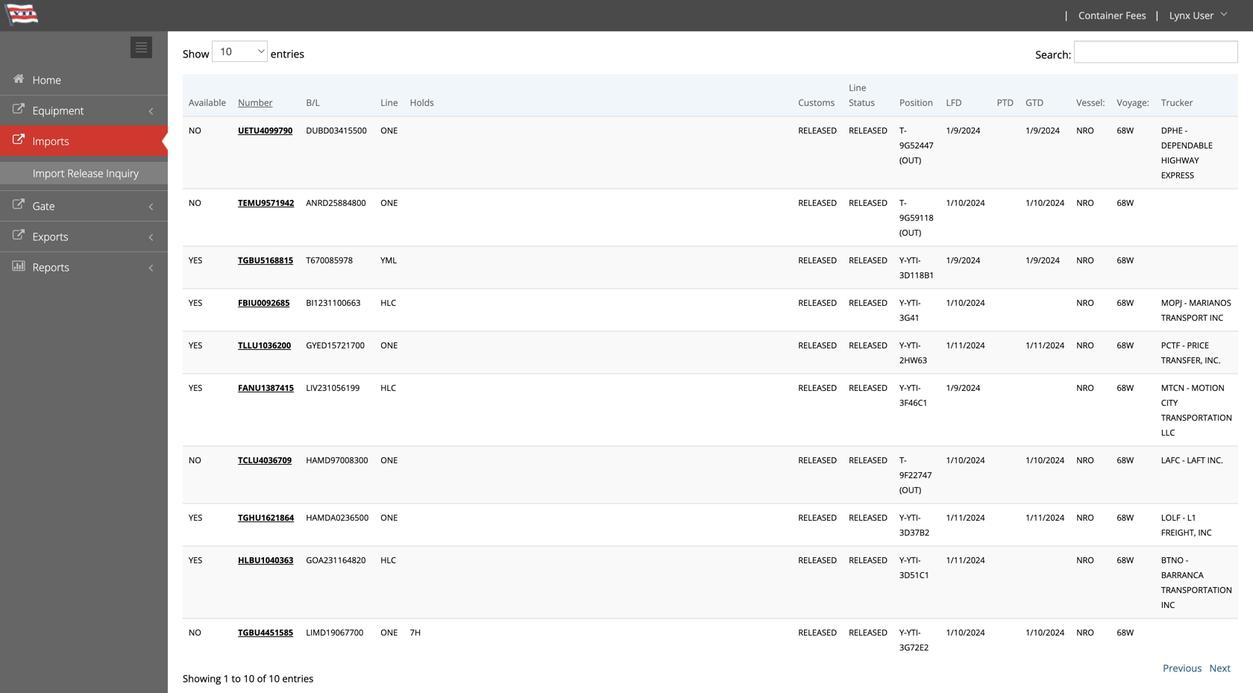 Task type: describe. For each thing, give the bounding box(es) containing it.
import release inquiry link
[[0, 162, 168, 184]]

3f46c1
[[900, 397, 928, 408]]

available: activate to sort column ascending column header
[[183, 74, 232, 116]]

holds
[[410, 96, 434, 109]]

to
[[232, 672, 241, 686]]

3d37b2
[[900, 527, 930, 538]]

transfer,
[[1162, 355, 1204, 366]]

laft
[[1188, 455, 1206, 466]]

3d118b1
[[900, 269, 935, 281]]

3 68w from the top
[[1118, 255, 1135, 266]]

fees
[[1126, 9, 1147, 22]]

inc for transportation
[[1162, 599, 1176, 611]]

home link
[[0, 64, 168, 95]]

- for lolf
[[1183, 512, 1186, 523]]

t- 9f22747 (out)
[[900, 455, 933, 496]]

2 | from the left
[[1155, 8, 1161, 22]]

2hw63
[[900, 355, 928, 366]]

dphe - dependable highway express
[[1162, 125, 1214, 181]]

1/11/2024 for y-yti- 3d37b2
[[947, 512, 986, 523]]

number
[[238, 96, 273, 109]]

anrd25884800
[[306, 197, 366, 208]]

limd19067700
[[306, 627, 364, 638]]

yti- for y-yti- 2hw63
[[907, 340, 921, 351]]

t- 9g52447 (out)
[[900, 125, 934, 166]]

lolf - l1 freight, inc
[[1162, 512, 1213, 538]]

line for line status
[[849, 81, 867, 94]]

mopj
[[1162, 297, 1183, 308]]

one for limd19067700
[[381, 627, 398, 638]]

t670085978
[[306, 255, 353, 266]]

nro for lafc - laft inc.
[[1077, 455, 1095, 466]]

uetu4099790
[[238, 125, 293, 136]]

- for mtcn
[[1187, 382, 1190, 393]]

y-yti- 3f46c1
[[900, 382, 928, 408]]

available
[[189, 96, 226, 109]]

t- 9g59118 (out)
[[900, 197, 934, 238]]

mopj - marianos transport inc
[[1162, 297, 1232, 323]]

9g52447
[[900, 140, 934, 151]]

gate
[[33, 199, 55, 213]]

inc for freight,
[[1199, 527, 1213, 538]]

y-yti- 3g41
[[900, 297, 921, 323]]

y-yti- 3g72e2
[[900, 627, 929, 653]]

voyage:
[[1118, 96, 1150, 109]]

user
[[1194, 9, 1215, 22]]

yes for fbiu0092685
[[189, 297, 202, 308]]

next button
[[1210, 662, 1232, 675]]

one for hamd97008300
[[381, 455, 398, 466]]

gtd
[[1026, 96, 1044, 109]]

container fees
[[1079, 9, 1147, 22]]

10 68w from the top
[[1118, 627, 1135, 638]]

one for anrd25884800
[[381, 197, 398, 208]]

0 vertical spatial entries
[[268, 47, 305, 61]]

1/9/2024 for y-yti- 3f46c1
[[947, 382, 981, 393]]

2 nro from the top
[[1077, 197, 1095, 208]]

1 10 from the left
[[244, 672, 255, 686]]

import
[[33, 166, 65, 180]]

y- for y-yti- 3g41
[[900, 297, 907, 308]]

previous next
[[1164, 662, 1232, 675]]

pctf
[[1162, 340, 1181, 351]]

external link image for imports
[[11, 135, 26, 145]]

gyed15721700
[[306, 340, 365, 351]]

mtcn - motion city transportation llc
[[1162, 382, 1233, 438]]

highway
[[1162, 155, 1200, 166]]

tgbu4451585
[[238, 627, 293, 638]]

nro for dphe - dependable highway express
[[1077, 125, 1095, 136]]

1/9/2024 for t- 9g52447 (out)
[[947, 125, 981, 136]]

position
[[900, 96, 934, 109]]

one for gyed15721700
[[381, 340, 398, 351]]

bi1231100663
[[306, 297, 361, 308]]

release
[[67, 166, 104, 180]]

number: activate to sort column ascending column header
[[232, 74, 300, 116]]

yes for fanu1387415
[[189, 382, 202, 393]]

lafc
[[1162, 455, 1181, 466]]

3d51c1
[[900, 570, 930, 581]]

of
[[257, 672, 266, 686]]

freight,
[[1162, 527, 1197, 538]]

yti- for y-yti- 3d37b2
[[907, 512, 921, 523]]

yes for tllu1036200
[[189, 340, 202, 351]]

container
[[1079, 9, 1124, 22]]

goa231164820
[[306, 555, 366, 566]]

y-yti- 3d118b1
[[900, 255, 935, 281]]

lolf
[[1162, 512, 1181, 523]]

3g41
[[900, 312, 920, 323]]

hamd97008300
[[306, 455, 368, 466]]

gate link
[[0, 190, 168, 221]]

lfd: activate to sort column ascending column header
[[941, 74, 992, 116]]

mtcn
[[1162, 382, 1185, 393]]

home image
[[11, 74, 26, 84]]

customs: activate to sort column ascending column header
[[793, 74, 844, 116]]

68w for dphe - dependable highway express
[[1118, 125, 1135, 136]]

- for btno
[[1187, 555, 1189, 566]]

hlc for goa231164820
[[381, 555, 396, 566]]

import release inquiry
[[33, 166, 139, 180]]

9g59118
[[900, 212, 934, 223]]

9f22747
[[900, 469, 933, 481]]

y-yti- 3d51c1
[[900, 555, 930, 581]]

1 transportation from the top
[[1162, 412, 1233, 423]]

68w for lolf - l1 freight, inc
[[1118, 512, 1135, 523]]

3g72e2
[[900, 642, 929, 653]]

2 transportation from the top
[[1162, 584, 1233, 596]]

next
[[1210, 662, 1232, 675]]

one for hamda0236500
[[381, 512, 398, 523]]

showing
[[183, 672, 221, 686]]

1 vertical spatial entries
[[282, 672, 314, 686]]

nro for btno - barranca transportation inc
[[1077, 555, 1095, 566]]

external link image for equipment
[[11, 104, 26, 115]]

inc. inside pctf - price transfer, inc.
[[1206, 355, 1221, 366]]

grid containing show
[[183, 0, 1239, 686]]

container fees link
[[1073, 0, 1152, 31]]

previous
[[1164, 662, 1203, 675]]

city
[[1162, 397, 1179, 408]]

dphe
[[1162, 125, 1184, 136]]

showing 1 to 10 of 10 entries
[[183, 672, 314, 686]]

location: activate to sort column ascending column header
[[894, 74, 941, 116]]

y- for y-yti- 3d118b1
[[900, 255, 907, 266]]

trucker
[[1162, 96, 1194, 109]]



Task type: locate. For each thing, give the bounding box(es) containing it.
holds: activate to sort column ascending column header
[[404, 74, 793, 116]]

4 y- from the top
[[900, 382, 907, 393]]

search:
[[1036, 47, 1075, 61]]

4 one from the top
[[381, 455, 398, 466]]

no up showing in the left bottom of the page
[[189, 627, 201, 638]]

yti- for y-yti- 3g72e2
[[907, 627, 921, 638]]

yes left hlbu1040363
[[189, 555, 202, 566]]

(out) down 9f22747
[[900, 484, 922, 496]]

- inside mopj - marianos transport inc
[[1185, 297, 1188, 308]]

gtd: activate to sort column ascending column header
[[1020, 74, 1071, 116]]

0 horizontal spatial |
[[1064, 8, 1070, 22]]

line for line
[[381, 96, 398, 109]]

inc. right laft
[[1208, 455, 1224, 466]]

external link image inside gate link
[[11, 200, 26, 210]]

external link image inside imports link
[[11, 135, 26, 145]]

hamda0236500
[[306, 512, 369, 523]]

external link image left gate
[[11, 200, 26, 210]]

- inside btno - barranca transportation inc
[[1187, 555, 1189, 566]]

inc.
[[1206, 355, 1221, 366], [1208, 455, 1224, 466]]

1 vertical spatial line
[[381, 96, 398, 109]]

inc inside lolf - l1 freight, inc
[[1199, 527, 1213, 538]]

1 horizontal spatial line
[[849, 81, 867, 94]]

2 vertical spatial (out)
[[900, 484, 922, 496]]

no left tclu4036709
[[189, 455, 201, 466]]

no down the "available"
[[189, 125, 201, 136]]

nro for mtcn - motion city transportation llc
[[1077, 382, 1095, 393]]

- inside mtcn - motion city transportation llc
[[1187, 382, 1190, 393]]

lynx
[[1170, 9, 1191, 22]]

previous button
[[1164, 662, 1203, 675]]

inc right freight,
[[1199, 527, 1213, 538]]

(out) down 9g52447
[[900, 155, 922, 166]]

alert containing no
[[183, 116, 1239, 661]]

transportation down barranca
[[1162, 584, 1233, 596]]

2 yti- from the top
[[907, 297, 921, 308]]

transport
[[1162, 312, 1208, 323]]

external link image up bar chart icon
[[11, 230, 26, 241]]

- right mopj
[[1185, 297, 1188, 308]]

1/11/2024 for y-yti- 3d51c1
[[947, 555, 986, 566]]

6 one from the top
[[381, 627, 398, 638]]

equipment
[[33, 103, 84, 118]]

y- inside y-yti- 3d37b2
[[900, 512, 907, 523]]

btno
[[1162, 555, 1184, 566]]

y- up 3d51c1 at the bottom of page
[[900, 555, 907, 566]]

| left container
[[1064, 8, 1070, 22]]

entries
[[268, 47, 305, 61], [282, 672, 314, 686]]

1 hlc from the top
[[381, 297, 396, 308]]

- left l1
[[1183, 512, 1186, 523]]

motion
[[1192, 382, 1225, 393]]

line: activate to sort column ascending column header
[[375, 74, 404, 116]]

10 right of
[[269, 672, 280, 686]]

1 y- from the top
[[900, 255, 907, 266]]

y- inside y-yti- 3d51c1
[[900, 555, 907, 566]]

y- up 3d37b2
[[900, 512, 907, 523]]

yti- for y-yti- 3g41
[[907, 297, 921, 308]]

yes for tgbu5168815
[[189, 255, 202, 266]]

0 vertical spatial transportation
[[1162, 412, 1233, 423]]

7 nro from the top
[[1077, 455, 1095, 466]]

68w for mopj - marianos transport inc
[[1118, 297, 1135, 308]]

5 nro from the top
[[1077, 340, 1095, 351]]

yes left fanu1387415
[[189, 382, 202, 393]]

3 yti- from the top
[[907, 340, 921, 351]]

hlc right goa231164820
[[381, 555, 396, 566]]

t- up 9f22747
[[900, 455, 907, 466]]

- for pctf
[[1183, 340, 1186, 351]]

ptd
[[998, 96, 1014, 109]]

hlc for bi1231100663
[[381, 297, 396, 308]]

temu9571942
[[238, 197, 294, 208]]

t- inside t- 9g52447 (out)
[[900, 125, 907, 136]]

yti- for y-yti- 3d51c1
[[907, 555, 921, 566]]

reports
[[33, 260, 69, 274]]

1 horizontal spatial 10
[[269, 672, 280, 686]]

customs
[[799, 96, 835, 109]]

lynx user link
[[1164, 0, 1238, 31]]

8 nro from the top
[[1077, 512, 1095, 523]]

external link image down home icon
[[11, 104, 26, 115]]

transportation down 'city'
[[1162, 412, 1233, 423]]

line inside column header
[[381, 96, 398, 109]]

4 yes from the top
[[189, 382, 202, 393]]

- inside pctf - price transfer, inc.
[[1183, 340, 1186, 351]]

0 vertical spatial hlc
[[381, 297, 396, 308]]

0 vertical spatial inc.
[[1206, 355, 1221, 366]]

yti- inside the y-yti- 3g72e2
[[907, 627, 921, 638]]

reports link
[[0, 252, 168, 282]]

(out) inside 't- 9g59118 (out)'
[[900, 227, 922, 238]]

yti- up 3d37b2
[[907, 512, 921, 523]]

(out) for t- 9f22747 (out)
[[900, 484, 922, 496]]

- right pctf
[[1183, 340, 1186, 351]]

yti- up 3d118b1
[[907, 255, 921, 266]]

9 nro from the top
[[1077, 555, 1095, 566]]

y-yti- 2hw63
[[900, 340, 928, 366]]

2 yes from the top
[[189, 297, 202, 308]]

no for tclu4036709
[[189, 455, 201, 466]]

1 external link image from the top
[[11, 104, 26, 115]]

- right mtcn at right
[[1187, 382, 1190, 393]]

line left the holds
[[381, 96, 398, 109]]

one down line: activate to sort column ascending column header
[[381, 125, 398, 136]]

y- inside "y-yti- 3g41"
[[900, 297, 907, 308]]

1 vertical spatial t-
[[900, 197, 907, 208]]

y- inside y-yti- 3d118b1
[[900, 255, 907, 266]]

tgbu5168815
[[238, 255, 293, 266]]

- inside lolf - l1 freight, inc
[[1183, 512, 1186, 523]]

yti-
[[907, 255, 921, 266], [907, 297, 921, 308], [907, 340, 921, 351], [907, 382, 921, 393], [907, 512, 921, 523], [907, 555, 921, 566], [907, 627, 921, 638]]

2 t- from the top
[[900, 197, 907, 208]]

imports link
[[0, 125, 168, 156]]

external link image inside equipment link
[[11, 104, 26, 115]]

t- for t- 9g59118 (out)
[[900, 197, 907, 208]]

1 vertical spatial transportation
[[1162, 584, 1233, 596]]

one right hamd97008300
[[381, 455, 398, 466]]

entries right of
[[282, 672, 314, 686]]

7 68w from the top
[[1118, 455, 1135, 466]]

one left 7h at the left bottom of page
[[381, 627, 398, 638]]

1 vertical spatial inc.
[[1208, 455, 1224, 466]]

external link image for gate
[[11, 200, 26, 210]]

t- up 9g52447
[[900, 125, 907, 136]]

6 nro from the top
[[1077, 382, 1095, 393]]

b/l
[[306, 96, 320, 109]]

alert
[[183, 116, 1239, 661]]

yes for tghu1621864
[[189, 512, 202, 523]]

t- up "9g59118"
[[900, 197, 907, 208]]

- inside dphe - dependable highway express
[[1186, 125, 1188, 136]]

4 yti- from the top
[[907, 382, 921, 393]]

grid
[[183, 0, 1239, 686]]

4 nro from the top
[[1077, 297, 1095, 308]]

inc down the marianos at the right of page
[[1211, 312, 1224, 323]]

1
[[224, 672, 229, 686]]

y- up 3g72e2
[[900, 627, 907, 638]]

yti- inside y-yti- 3d37b2
[[907, 512, 921, 523]]

4 68w from the top
[[1118, 297, 1135, 308]]

3 (out) from the top
[[900, 484, 922, 496]]

y-
[[900, 255, 907, 266], [900, 297, 907, 308], [900, 340, 907, 351], [900, 382, 907, 393], [900, 512, 907, 523], [900, 555, 907, 566], [900, 627, 907, 638]]

6 y- from the top
[[900, 555, 907, 566]]

t- inside "t- 9f22747 (out)"
[[900, 455, 907, 466]]

vessel:: activate to sort column ascending column header
[[1071, 74, 1112, 116]]

1 vertical spatial external link image
[[11, 135, 26, 145]]

one for dubd03415500
[[381, 125, 398, 136]]

yti- inside y-yti- 3d118b1
[[907, 255, 921, 266]]

2 vertical spatial inc
[[1162, 599, 1176, 611]]

1 vertical spatial inc
[[1199, 527, 1213, 538]]

transportation
[[1162, 412, 1233, 423], [1162, 584, 1233, 596]]

2 y- from the top
[[900, 297, 907, 308]]

none text field inside grid
[[1075, 41, 1239, 63]]

2 hlc from the top
[[381, 382, 396, 393]]

external link image
[[11, 104, 26, 115], [11, 135, 26, 145]]

3 t- from the top
[[900, 455, 907, 466]]

1 vertical spatial hlc
[[381, 382, 396, 393]]

y- up 3g41
[[900, 297, 907, 308]]

- left laft
[[1183, 455, 1186, 466]]

yti- up 3f46c1
[[907, 382, 921, 393]]

None text field
[[1075, 41, 1239, 63]]

y- for y-yti- 3g72e2
[[900, 627, 907, 638]]

1 yes from the top
[[189, 255, 202, 266]]

0 vertical spatial line
[[849, 81, 867, 94]]

yti- inside "y-yti- 3g41"
[[907, 297, 921, 308]]

angle down image
[[1217, 9, 1232, 19]]

inc. down price
[[1206, 355, 1221, 366]]

tghu1621864
[[238, 512, 294, 523]]

1 | from the left
[[1064, 8, 1070, 22]]

home
[[33, 73, 61, 87]]

hlc for liv231056199
[[381, 382, 396, 393]]

t- inside 't- 9g59118 (out)'
[[900, 197, 907, 208]]

68w
[[1118, 125, 1135, 136], [1118, 197, 1135, 208], [1118, 255, 1135, 266], [1118, 297, 1135, 308], [1118, 340, 1135, 351], [1118, 382, 1135, 393], [1118, 455, 1135, 466], [1118, 512, 1135, 523], [1118, 555, 1135, 566], [1118, 627, 1135, 638]]

2 no from the top
[[189, 197, 201, 208]]

inc
[[1211, 312, 1224, 323], [1199, 527, 1213, 538], [1162, 599, 1176, 611]]

0 vertical spatial t-
[[900, 125, 907, 136]]

2 external link image from the top
[[11, 135, 26, 145]]

yti- for y-yti- 3d118b1
[[907, 255, 921, 266]]

(out) down "9g59118"
[[900, 227, 922, 238]]

yes
[[189, 255, 202, 266], [189, 297, 202, 308], [189, 340, 202, 351], [189, 382, 202, 393], [189, 512, 202, 523], [189, 555, 202, 566]]

2 external link image from the top
[[11, 230, 26, 241]]

9 68w from the top
[[1118, 555, 1135, 566]]

nro for lolf - l1 freight, inc
[[1077, 512, 1095, 523]]

3 nro from the top
[[1077, 255, 1095, 266]]

yes left tghu1621864
[[189, 512, 202, 523]]

yti- for y-yti- 3f46c1
[[907, 382, 921, 393]]

0 vertical spatial (out)
[[900, 155, 922, 166]]

yes left fbiu0092685
[[189, 297, 202, 308]]

one right hamda0236500
[[381, 512, 398, 523]]

1/10/2024
[[947, 197, 986, 208], [1026, 197, 1065, 208], [947, 297, 986, 308], [947, 455, 986, 466], [1026, 455, 1065, 466], [947, 627, 986, 638], [1026, 627, 1065, 638]]

1 yti- from the top
[[907, 255, 921, 266]]

1/9/2024 for y-yti- 3d118b1
[[947, 255, 981, 266]]

show
[[183, 47, 212, 61]]

0 vertical spatial external link image
[[11, 104, 26, 115]]

one
[[381, 125, 398, 136], [381, 197, 398, 208], [381, 340, 398, 351], [381, 455, 398, 466], [381, 512, 398, 523], [381, 627, 398, 638]]

10 left of
[[244, 672, 255, 686]]

lfd
[[947, 96, 963, 109]]

yes left tllu1036200
[[189, 340, 202, 351]]

t- for t- 9f22747 (out)
[[900, 455, 907, 466]]

line up status on the top
[[849, 81, 867, 94]]

entries up number: activate to sort column ascending column header
[[268, 47, 305, 61]]

imports
[[33, 134, 69, 148]]

y- inside y-yti- 2hw63
[[900, 340, 907, 351]]

10 nro from the top
[[1077, 627, 1095, 638]]

nro
[[1077, 125, 1095, 136], [1077, 197, 1095, 208], [1077, 255, 1095, 266], [1077, 297, 1095, 308], [1077, 340, 1095, 351], [1077, 382, 1095, 393], [1077, 455, 1095, 466], [1077, 512, 1095, 523], [1077, 555, 1095, 566], [1077, 627, 1095, 638]]

7h
[[410, 627, 421, 638]]

external link image
[[11, 200, 26, 210], [11, 230, 26, 241]]

y- for y-yti- 2hw63
[[900, 340, 907, 351]]

- right dphe at the top of page
[[1186, 125, 1188, 136]]

inquiry
[[106, 166, 139, 180]]

| right fees on the top right of the page
[[1155, 8, 1161, 22]]

inc inside btno - barranca transportation inc
[[1162, 599, 1176, 611]]

3 one from the top
[[381, 340, 398, 351]]

1 horizontal spatial |
[[1155, 8, 1161, 22]]

1 vertical spatial external link image
[[11, 230, 26, 241]]

yti- inside y-yti- 3d51c1
[[907, 555, 921, 566]]

btno - barranca transportation inc
[[1162, 555, 1233, 611]]

price
[[1188, 340, 1210, 351]]

trucker: activate to sort column ascending column header
[[1156, 74, 1239, 116]]

- for mopj
[[1185, 297, 1188, 308]]

(out)
[[900, 155, 922, 166], [900, 227, 922, 238], [900, 484, 922, 496]]

1 one from the top
[[381, 125, 398, 136]]

equipment link
[[0, 95, 168, 125]]

voyage:: activate to sort column ascending column header
[[1112, 74, 1156, 116]]

external link image for exports
[[11, 230, 26, 241]]

inc inside mopj - marianos transport inc
[[1211, 312, 1224, 323]]

hlc right the liv231056199
[[381, 382, 396, 393]]

- for lafc
[[1183, 455, 1186, 466]]

hlc down the yml
[[381, 297, 396, 308]]

t-
[[900, 125, 907, 136], [900, 197, 907, 208], [900, 455, 907, 466]]

yti- inside y-yti- 2hw63
[[907, 340, 921, 351]]

released
[[799, 125, 838, 136], [849, 125, 888, 136], [799, 197, 838, 208], [849, 197, 888, 208], [799, 255, 838, 266], [849, 255, 888, 266], [799, 297, 838, 308], [849, 297, 888, 308], [799, 340, 838, 351], [849, 340, 888, 351], [799, 382, 838, 393], [849, 382, 888, 393], [799, 455, 838, 466], [849, 455, 888, 466], [799, 512, 838, 523], [849, 512, 888, 523], [799, 555, 838, 566], [849, 555, 888, 566], [799, 627, 838, 638], [849, 627, 888, 638]]

5 one from the top
[[381, 512, 398, 523]]

(out) for t- 9g52447 (out)
[[900, 155, 922, 166]]

t- for t- 9g52447 (out)
[[900, 125, 907, 136]]

liv231056199
[[306, 382, 360, 393]]

2 (out) from the top
[[900, 227, 922, 238]]

|
[[1064, 8, 1070, 22], [1155, 8, 1161, 22]]

0 vertical spatial external link image
[[11, 200, 26, 210]]

1 nro from the top
[[1077, 125, 1095, 136]]

3 yes from the top
[[189, 340, 202, 351]]

2 68w from the top
[[1118, 197, 1135, 208]]

y- inside the y-yti- 3g72e2
[[900, 627, 907, 638]]

b/l: activate to sort column ascending column header
[[300, 74, 375, 116]]

y-yti- 3d37b2
[[900, 512, 930, 538]]

2 vertical spatial t-
[[900, 455, 907, 466]]

exports
[[33, 230, 68, 244]]

tllu1036200
[[238, 340, 291, 351]]

one right anrd25884800
[[381, 197, 398, 208]]

5 y- from the top
[[900, 512, 907, 523]]

no for tgbu4451585
[[189, 627, 201, 638]]

barranca
[[1162, 570, 1204, 581]]

line status: activate to sort column ascending column header
[[844, 74, 894, 116]]

- for dphe
[[1186, 125, 1188, 136]]

external link image left imports
[[11, 135, 26, 145]]

express
[[1162, 169, 1195, 181]]

y- up 2hw63
[[900, 340, 907, 351]]

6 68w from the top
[[1118, 382, 1135, 393]]

3 no from the top
[[189, 455, 201, 466]]

yti- up 2hw63
[[907, 340, 921, 351]]

68w for lafc - laft inc.
[[1118, 455, 1135, 466]]

1/11/2024 for y-yti- 2hw63
[[947, 340, 986, 351]]

y- for y-yti- 3d51c1
[[900, 555, 907, 566]]

68w for mtcn - motion city transportation llc
[[1118, 382, 1135, 393]]

row
[[183, 74, 1239, 116]]

(out) inside "t- 9f22747 (out)"
[[900, 484, 922, 496]]

external link image inside exports link
[[11, 230, 26, 241]]

1 external link image from the top
[[11, 200, 26, 210]]

0 horizontal spatial line
[[381, 96, 398, 109]]

no left temu9571942 at the left top of the page
[[189, 197, 201, 208]]

1 vertical spatial (out)
[[900, 227, 922, 238]]

5 yes from the top
[[189, 512, 202, 523]]

yes for hlbu1040363
[[189, 555, 202, 566]]

2 10 from the left
[[269, 672, 280, 686]]

y- for y-yti- 3f46c1
[[900, 382, 907, 393]]

8 68w from the top
[[1118, 512, 1135, 523]]

yes left tgbu5168815
[[189, 255, 202, 266]]

0 vertical spatial inc
[[1211, 312, 1224, 323]]

y- for y-yti- 3d37b2
[[900, 512, 907, 523]]

nro for pctf - price transfer, inc.
[[1077, 340, 1095, 351]]

status
[[849, 96, 876, 109]]

yti- inside y-yti- 3f46c1
[[907, 382, 921, 393]]

lynx user
[[1170, 9, 1215, 22]]

6 yti- from the top
[[907, 555, 921, 566]]

6 yes from the top
[[189, 555, 202, 566]]

3 hlc from the top
[[381, 555, 396, 566]]

hlbu1040363
[[238, 555, 294, 566]]

nro for mopj - marianos transport inc
[[1077, 297, 1095, 308]]

3 y- from the top
[[900, 340, 907, 351]]

y- up 3d118b1
[[900, 255, 907, 266]]

1 t- from the top
[[900, 125, 907, 136]]

1 68w from the top
[[1118, 125, 1135, 136]]

1 no from the top
[[189, 125, 201, 136]]

7 yti- from the top
[[907, 627, 921, 638]]

1/9/2024
[[947, 125, 981, 136], [1026, 125, 1061, 136], [947, 255, 981, 266], [1026, 255, 1061, 266], [947, 382, 981, 393]]

pctf - price transfer, inc.
[[1162, 340, 1221, 366]]

y- up 3f46c1
[[900, 382, 907, 393]]

fbiu0092685
[[238, 297, 290, 308]]

line inside line status
[[849, 81, 867, 94]]

(out) inside t- 9g52447 (out)
[[900, 155, 922, 166]]

5 yti- from the top
[[907, 512, 921, 523]]

vessel:
[[1077, 96, 1106, 109]]

exports link
[[0, 221, 168, 252]]

yti- up 3g41
[[907, 297, 921, 308]]

inc down barranca
[[1162, 599, 1176, 611]]

row containing line status
[[183, 74, 1239, 116]]

7 y- from the top
[[900, 627, 907, 638]]

2 vertical spatial hlc
[[381, 555, 396, 566]]

68w for btno - barranca transportation inc
[[1118, 555, 1135, 566]]

4 no from the top
[[189, 627, 201, 638]]

yti- up 3d51c1 at the bottom of page
[[907, 555, 921, 566]]

(out) for t- 9g59118 (out)
[[900, 227, 922, 238]]

no for uetu4099790
[[189, 125, 201, 136]]

1 (out) from the top
[[900, 155, 922, 166]]

68w for pctf - price transfer, inc.
[[1118, 340, 1135, 351]]

ptd: activate to sort column ascending column header
[[992, 74, 1020, 116]]

- right the btno
[[1187, 555, 1189, 566]]

no for temu9571942
[[189, 197, 201, 208]]

line status
[[849, 81, 876, 109]]

yti- up 3g72e2
[[907, 627, 921, 638]]

one right gyed15721700
[[381, 340, 398, 351]]

bar chart image
[[11, 261, 26, 271]]

inc for transport
[[1211, 312, 1224, 323]]

0 horizontal spatial 10
[[244, 672, 255, 686]]

y- inside y-yti- 3f46c1
[[900, 382, 907, 393]]

5 68w from the top
[[1118, 340, 1135, 351]]

2 one from the top
[[381, 197, 398, 208]]



Task type: vqa. For each thing, say whether or not it's contained in the screenshot.


